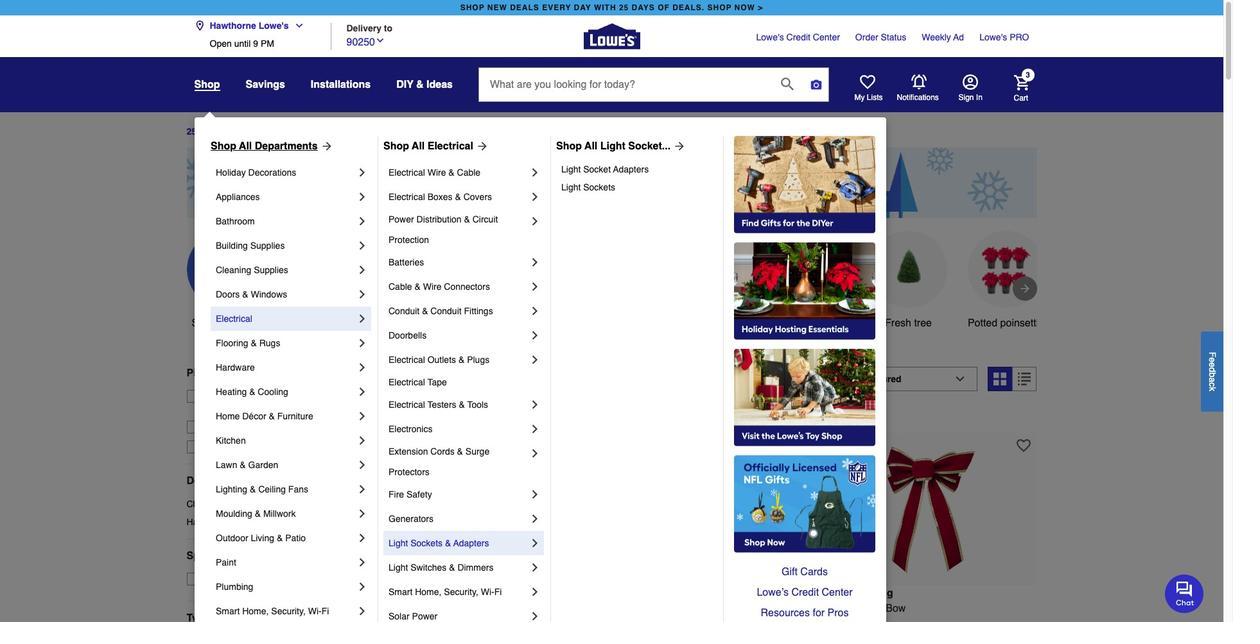 Task type: vqa. For each thing, say whether or not it's contained in the screenshot.
the leftmost Security,
yes



Task type: locate. For each thing, give the bounding box(es) containing it.
1 vertical spatial plug-
[[600, 619, 624, 623]]

2 horizontal spatial shop
[[556, 141, 582, 152]]

potted poinsettia
[[968, 318, 1044, 329]]

fans
[[288, 485, 308, 495]]

batteries
[[389, 258, 424, 268]]

1 horizontal spatial cable
[[457, 168, 481, 178]]

1 horizontal spatial arrow right image
[[473, 140, 489, 153]]

outlets
[[428, 355, 456, 365]]

1 horizontal spatial wi-
[[481, 588, 494, 598]]

0 horizontal spatial 100-
[[377, 603, 398, 615]]

1 vertical spatial deals
[[232, 318, 259, 329]]

smart up solar
[[389, 588, 413, 598]]

0 horizontal spatial conduit
[[389, 306, 420, 317]]

wi-
[[481, 588, 494, 598], [308, 607, 322, 617]]

tools
[[467, 400, 488, 410]]

1 vertical spatial shop
[[192, 318, 216, 329]]

light for light socket adapters
[[561, 164, 581, 175]]

0 horizontal spatial incandescent
[[495, 603, 556, 615]]

& left dimmers
[[449, 563, 455, 574]]

0 vertical spatial departments
[[255, 141, 318, 152]]

christmas
[[187, 500, 227, 510], [389, 619, 435, 623], [636, 619, 682, 623]]

0 vertical spatial fi
[[494, 588, 502, 598]]

1 horizontal spatial ft
[[680, 603, 686, 615]]

stores
[[321, 404, 345, 415]]

in inside holiday living 8.5-in w red bow
[[841, 603, 849, 615]]

chevron right image for appliances
[[356, 191, 369, 204]]

arrow right image inside shop all light socket... link
[[671, 140, 686, 153]]

days
[[199, 127, 221, 137]]

20.62-
[[428, 603, 457, 615], [651, 603, 680, 615]]

living for patio
[[251, 534, 274, 544]]

0 vertical spatial home,
[[415, 588, 442, 598]]

plug- inside 100-count 20.62-ft multicolor incandescent plug-in christmas string lights
[[600, 619, 624, 623]]

1 vertical spatial 25
[[187, 127, 197, 137]]

departments down lawn
[[187, 476, 249, 487]]

b
[[1207, 373, 1218, 378]]

& left the ceiling
[[250, 485, 256, 495]]

0 vertical spatial adapters
[[613, 164, 649, 175]]

smart home, security, wi-fi down plumbing 'link'
[[216, 607, 329, 617]]

decorations for christmas decorations
[[230, 500, 278, 510]]

home décor & furniture
[[216, 412, 313, 422]]

chevron right image for home décor & furniture link
[[356, 410, 369, 423]]

chevron right image for electronics
[[529, 423, 541, 436]]

outdoor
[[216, 534, 248, 544]]

windows
[[251, 290, 287, 300]]

lowe's home improvement cart image
[[1014, 75, 1029, 90]]

every
[[542, 3, 571, 12]]

0 horizontal spatial arrow right image
[[318, 140, 333, 153]]

1 horizontal spatial pickup
[[251, 392, 278, 402]]

1 horizontal spatial conduit
[[431, 306, 462, 317]]

2 tree from the left
[[914, 318, 932, 329]]

1 horizontal spatial in
[[624, 619, 633, 623]]

deals right 'of'
[[234, 127, 258, 137]]

deals
[[510, 3, 539, 12]]

departments up "holiday decorations" link
[[255, 141, 318, 152]]

resources for pros link
[[734, 604, 875, 623]]

2 string from the left
[[685, 619, 711, 623]]

lowe's inside button
[[252, 404, 280, 415]]

in
[[471, 374, 483, 392], [841, 603, 849, 615]]

ft down light switches & dimmers link
[[457, 603, 463, 615]]

arrow right image
[[318, 140, 333, 153], [473, 140, 489, 153], [671, 140, 686, 153]]

tree for artificial tree
[[333, 318, 351, 329]]

fi up solar power link
[[494, 588, 502, 598]]

in left w
[[841, 603, 849, 615]]

adapters up light sockets link
[[613, 164, 649, 175]]

light sockets link
[[561, 179, 714, 197]]

100-count 20.62-ft multicolor incandescent plug-in christmas string lights link
[[600, 588, 814, 623]]

open until 9 pm
[[210, 39, 274, 49]]

center inside lowe's credit center link
[[813, 32, 840, 42]]

sale
[[224, 575, 242, 585]]

appliances
[[216, 192, 260, 202]]

1 vertical spatial hawthorne
[[206, 404, 249, 415]]

1 count from the left
[[398, 603, 425, 615]]

sockets up switches
[[411, 539, 443, 549]]

chevron right image for hardware link
[[356, 362, 369, 374]]

0 vertical spatial 25
[[619, 3, 629, 12]]

delivery up lawn & garden
[[226, 442, 258, 453]]

arrow right image for shop all departments
[[318, 140, 333, 153]]

chevron right image for cleaning supplies
[[356, 264, 369, 277]]

arrow right image up electrical wire & cable link
[[473, 140, 489, 153]]

incandescent inside 100-count 20.62-ft multicolor incandescent plug-in christmas string lights
[[735, 603, 797, 615]]

surge
[[466, 447, 490, 457]]

& left rugs
[[251, 338, 257, 349]]

security, up solar power link
[[444, 588, 478, 598]]

0 vertical spatial sockets
[[583, 182, 615, 193]]

count
[[398, 603, 425, 615], [621, 603, 648, 615]]

lights inside 100-count 20.62-ft multicolor incandescent plug-in christmas string lights
[[714, 619, 742, 623]]

1 vertical spatial home,
[[242, 607, 269, 617]]

electrical down doorbells
[[389, 355, 425, 365]]

light for light sockets
[[561, 182, 581, 193]]

wire up boxes
[[428, 168, 446, 178]]

electrical left boxes
[[389, 192, 425, 202]]

sockets
[[583, 182, 615, 193], [411, 539, 443, 549]]

0 vertical spatial security,
[[444, 588, 478, 598]]

chevron right image for plumbing
[[356, 581, 369, 594]]

1 horizontal spatial 20.62-
[[651, 603, 680, 615]]

1 20.62- from the left
[[428, 603, 457, 615]]

0 horizontal spatial ft
[[457, 603, 463, 615]]

potted poinsettia button
[[968, 231, 1045, 331]]

1 string from the left
[[438, 619, 465, 623]]

2 count from the left
[[621, 603, 648, 615]]

0 vertical spatial center
[[813, 32, 840, 42]]

cable up covers
[[457, 168, 481, 178]]

string inside holiday living 100-count 20.62-ft white incandescent plug- in christmas string lights
[[438, 619, 465, 623]]

0 vertical spatial pickup
[[187, 368, 220, 379]]

25 left the days on the top of page
[[187, 127, 197, 137]]

1 vertical spatial savings button
[[479, 231, 557, 331]]

all inside button
[[218, 318, 229, 329]]

shop down 25 days of deals
[[211, 141, 236, 152]]

0 horizontal spatial pickup
[[187, 368, 220, 379]]

0 vertical spatial white
[[798, 318, 824, 329]]

sockets for light sockets
[[583, 182, 615, 193]]

chevron right image for electrical outlets & plugs link
[[529, 354, 541, 367]]

1 horizontal spatial christmas
[[389, 619, 435, 623]]

chevron down image
[[375, 35, 385, 45]]

white inside holiday living 100-count 20.62-ft white incandescent plug- in christmas string lights
[[466, 603, 492, 615]]

0 vertical spatial hawthorne
[[210, 21, 256, 31]]

credit for lowe's
[[786, 32, 810, 42]]

chevron right image for kitchen
[[356, 435, 369, 448]]

in
[[976, 93, 983, 102], [377, 619, 386, 623], [624, 619, 633, 623]]

count inside 100-count 20.62-ft multicolor incandescent plug-in christmas string lights
[[621, 603, 648, 615]]

2 shop from the left
[[707, 3, 732, 12]]

protectors
[[389, 468, 430, 478]]

light for light switches & dimmers
[[389, 563, 408, 574]]

supplies up windows
[[254, 265, 288, 276]]

1 horizontal spatial fi
[[494, 588, 502, 598]]

lights down the multicolor
[[714, 619, 742, 623]]

chevron right image for doors & windows
[[356, 288, 369, 301]]

electrical down shop all electrical
[[389, 168, 425, 178]]

electrical up flooring
[[216, 314, 252, 324]]

2 horizontal spatial living
[[863, 588, 893, 600]]

2 20.62- from the left
[[651, 603, 680, 615]]

hawthorne inside button
[[206, 404, 249, 415]]

special
[[187, 551, 223, 562]]

3 shop from the left
[[556, 141, 582, 152]]

compare inside 5013254527 'element'
[[846, 411, 883, 422]]

1 vertical spatial power
[[412, 612, 438, 622]]

lists
[[867, 93, 883, 102]]

arrow right image up "holiday decorations" link
[[318, 140, 333, 153]]

0 horizontal spatial string
[[438, 619, 465, 623]]

3 arrow right image from the left
[[671, 140, 686, 153]]

hawthorne inside button
[[210, 21, 256, 31]]

conduit
[[389, 306, 420, 317], [431, 306, 462, 317]]

holiday for holiday decorations
[[216, 168, 246, 178]]

living down hanukkah decorations link
[[251, 534, 274, 544]]

center left order
[[813, 32, 840, 42]]

Search Query text field
[[479, 68, 771, 101]]

all down 25 days of deals link
[[239, 141, 252, 152]]

1 incandescent from the left
[[495, 603, 556, 615]]

90250
[[346, 36, 375, 48]]

chevron right image
[[356, 166, 369, 179], [356, 215, 369, 228], [529, 215, 541, 228], [529, 256, 541, 269], [529, 281, 541, 294], [529, 305, 541, 318], [529, 329, 541, 342], [356, 337, 369, 350], [529, 354, 541, 367], [356, 362, 369, 374], [356, 386, 369, 399], [529, 399, 541, 412], [356, 410, 369, 423], [529, 448, 541, 460], [529, 489, 541, 502], [356, 508, 369, 521], [356, 557, 369, 570], [529, 562, 541, 575], [529, 586, 541, 599], [356, 606, 369, 618], [529, 611, 541, 623]]

electrical for electrical outlets & plugs
[[389, 355, 425, 365]]

0 horizontal spatial tree
[[333, 318, 351, 329]]

1 shop from the left
[[460, 3, 485, 12]]

1 vertical spatial departments
[[187, 476, 249, 487]]

departments element
[[187, 475, 357, 488]]

hawthorne lowe's & nearby stores button
[[206, 403, 345, 416]]

1 vertical spatial credit
[[792, 588, 819, 599]]

1 horizontal spatial sockets
[[583, 182, 615, 193]]

2 shop from the left
[[383, 141, 409, 152]]

in down plugs
[[471, 374, 483, 392]]

credit up resources for pros link
[[792, 588, 819, 599]]

2 horizontal spatial christmas
[[636, 619, 682, 623]]

conduit down cable & wire connectors
[[431, 306, 462, 317]]

hawthorne down "store"
[[206, 404, 249, 415]]

& left "circuit"
[[464, 215, 470, 225]]

shop up electrical wire & cable
[[383, 141, 409, 152]]

0 horizontal spatial count
[[398, 603, 425, 615]]

sockets for light sockets & adapters
[[411, 539, 443, 549]]

1 horizontal spatial smart home, security, wi-fi
[[389, 588, 502, 598]]

arrow right image up light socket adapters link at the top
[[671, 140, 686, 153]]

1 conduit from the left
[[389, 306, 420, 317]]

electronics link
[[389, 417, 529, 442]]

smart down the plumbing
[[216, 607, 240, 617]]

living inside holiday living 100-count 20.62-ft white incandescent plug- in christmas string lights
[[417, 588, 447, 600]]

0 horizontal spatial departments
[[187, 476, 249, 487]]

arrow right image inside shop all departments link
[[318, 140, 333, 153]]

w
[[852, 603, 861, 615]]

arrow right image for shop all light socket...
[[671, 140, 686, 153]]

1 vertical spatial supplies
[[254, 265, 288, 276]]

2 lights from the left
[[714, 619, 742, 623]]

savings down pm
[[246, 79, 285, 91]]

doors & windows
[[216, 290, 287, 300]]

f
[[1207, 352, 1218, 358]]

supplies up cleaning supplies
[[250, 241, 285, 251]]

1 vertical spatial cable
[[389, 282, 412, 292]]

None search field
[[478, 67, 829, 114]]

chevron right image for the doorbells link
[[529, 329, 541, 342]]

officially licensed n f l gifts. shop now. image
[[734, 456, 875, 554]]

conduit & conduit fittings
[[389, 306, 493, 317]]

days
[[632, 3, 655, 12]]

conduit up led
[[389, 306, 420, 317]]

home, down the plumbing
[[242, 607, 269, 617]]

25 right with
[[619, 3, 629, 12]]

paint
[[216, 558, 236, 568]]

holiday up appliances
[[216, 168, 246, 178]]

lowe's up pm
[[259, 21, 289, 31]]

compare inside 1001813120 element
[[400, 411, 437, 422]]

1 100- from the left
[[377, 603, 398, 615]]

special offers button
[[187, 540, 357, 573]]

f e e d b a c k button
[[1201, 332, 1223, 412]]

electrical left "tape"
[[389, 378, 425, 388]]

0 vertical spatial cable
[[457, 168, 481, 178]]

0 horizontal spatial compare
[[400, 411, 437, 422]]

1 ft from the left
[[457, 603, 463, 615]]

plug- inside holiday living 100-count 20.62-ft white incandescent plug- in christmas string lights
[[559, 603, 583, 615]]

1 horizontal spatial savings
[[500, 318, 536, 329]]

1 horizontal spatial in
[[841, 603, 849, 615]]

0 horizontal spatial plug-
[[559, 603, 583, 615]]

e up d
[[1207, 358, 1218, 363]]

2 horizontal spatial in
[[976, 93, 983, 102]]

flooring & rugs
[[216, 338, 280, 349]]

& right diy at the left of page
[[416, 79, 424, 91]]

home, down switches
[[415, 588, 442, 598]]

holiday inside holiday living 8.5-in w red bow
[[823, 588, 860, 600]]

chevron right image for the batteries link
[[529, 256, 541, 269]]

shop
[[211, 141, 236, 152], [383, 141, 409, 152], [556, 141, 582, 152]]

lights inside holiday living 100-count 20.62-ft white incandescent plug- in christmas string lights
[[467, 619, 495, 623]]

light up light sockets
[[561, 164, 581, 175]]

chevron right image for light switches & dimmers link
[[529, 562, 541, 575]]

living up red
[[863, 588, 893, 600]]

ft inside 100-count 20.62-ft multicolor incandescent plug-in christmas string lights
[[680, 603, 686, 615]]

distribution
[[417, 215, 462, 225]]

25 days of deals. shop new deals every day. while supplies last. image
[[187, 148, 1037, 218]]

2 arrow right image from the left
[[473, 140, 489, 153]]

1 horizontal spatial smart
[[389, 588, 413, 598]]

1 horizontal spatial departments
[[255, 141, 318, 152]]

pickup up free
[[187, 368, 220, 379]]

100-
[[377, 603, 398, 615], [600, 603, 621, 615]]

1 lights from the left
[[467, 619, 495, 623]]

20.62- down light switches & dimmers
[[428, 603, 457, 615]]

diy & ideas
[[396, 79, 453, 91]]

chevron right image for electrical testers & tools link
[[529, 399, 541, 412]]

tree for fresh tree
[[914, 318, 932, 329]]

flooring
[[216, 338, 248, 349]]

credit up search image
[[786, 32, 810, 42]]

living down switches
[[417, 588, 447, 600]]

sockets down socket
[[583, 182, 615, 193]]

tree right fresh
[[914, 318, 932, 329]]

of
[[223, 127, 232, 137]]

1 arrow right image from the left
[[318, 140, 333, 153]]

0 horizontal spatial 25
[[187, 127, 197, 137]]

chevron right image for outdoor living & patio
[[356, 532, 369, 545]]

0 horizontal spatial lights
[[467, 619, 495, 623]]

2 100- from the left
[[600, 603, 621, 615]]

1 horizontal spatial incandescent
[[735, 603, 797, 615]]

1 vertical spatial white
[[466, 603, 492, 615]]

lowe's down ">"
[[756, 32, 784, 42]]

chevron right image
[[529, 166, 541, 179], [356, 191, 369, 204], [529, 191, 541, 204], [356, 240, 369, 252], [356, 264, 369, 277], [356, 288, 369, 301], [356, 313, 369, 326], [529, 423, 541, 436], [356, 435, 369, 448], [356, 459, 369, 472], [356, 484, 369, 496], [529, 513, 541, 526], [356, 532, 369, 545], [529, 538, 541, 550], [356, 581, 369, 594]]

lights down dimmers
[[467, 619, 495, 623]]

1 vertical spatial fi
[[322, 607, 329, 617]]

shop left now
[[707, 3, 732, 12]]

1 horizontal spatial living
[[417, 588, 447, 600]]

& right cords
[[457, 447, 463, 457]]

christmas inside 100-count 20.62-ft multicolor incandescent plug-in christmas string lights
[[636, 619, 682, 623]]

1 compare from the left
[[400, 411, 437, 422]]

white
[[798, 318, 824, 329], [466, 603, 492, 615]]

100- inside 100-count 20.62-ft multicolor incandescent plug-in christmas string lights
[[600, 603, 621, 615]]

1 tree from the left
[[333, 318, 351, 329]]

delivery to
[[346, 23, 392, 33]]

1 vertical spatial center
[[822, 588, 853, 599]]

& down today
[[282, 404, 288, 415]]

fresh tree
[[885, 318, 932, 329]]

2 compare from the left
[[846, 411, 883, 422]]

2 e from the top
[[1207, 363, 1218, 368]]

all for light
[[585, 141, 597, 152]]

electrical up electronics
[[389, 400, 425, 410]]

power
[[389, 215, 414, 225], [412, 612, 438, 622]]

0 horizontal spatial living
[[251, 534, 274, 544]]

1 horizontal spatial shop
[[707, 3, 732, 12]]

order status
[[855, 32, 906, 42]]

9
[[253, 39, 258, 49]]

christmas inside holiday living 100-count 20.62-ft white incandescent plug- in christmas string lights
[[389, 619, 435, 623]]

special offers
[[187, 551, 256, 562]]

& left patio
[[277, 534, 283, 544]]

chevron down image
[[289, 21, 304, 31]]

0 horizontal spatial smart
[[216, 607, 240, 617]]

lowe's down free store pickup today at:
[[252, 404, 280, 415]]

all for departments
[[239, 141, 252, 152]]

poinsettia
[[1000, 318, 1044, 329]]

shop all light socket... link
[[556, 139, 686, 154]]

lowe's home improvement account image
[[962, 75, 978, 90]]

0 vertical spatial in
[[471, 374, 483, 392]]

savings up 198 products in holiday decorations
[[500, 318, 536, 329]]

shop inside button
[[192, 318, 216, 329]]

1 vertical spatial sockets
[[411, 539, 443, 549]]

supplies for cleaning supplies
[[254, 265, 288, 276]]

lowe's home improvement lists image
[[860, 75, 875, 90]]

light down generators
[[389, 539, 408, 549]]

electrical for electrical testers & tools
[[389, 400, 425, 410]]

store
[[227, 392, 248, 402]]

plumbing
[[216, 583, 253, 593]]

living for count
[[417, 588, 447, 600]]

tree right artificial
[[333, 318, 351, 329]]

d
[[1207, 368, 1218, 373]]

electrical for electrical boxes & covers
[[389, 192, 425, 202]]

smart home, security, wi-fi link down dimmers
[[389, 581, 529, 605]]

holiday up 8.5-
[[823, 588, 860, 600]]

all up flooring
[[218, 318, 229, 329]]

power right solar
[[412, 612, 438, 622]]

hawthorne up open until 9 pm on the left top of the page
[[210, 21, 256, 31]]

& right décor
[[269, 412, 275, 422]]

all for electrical
[[412, 141, 425, 152]]

0 vertical spatial smart
[[389, 588, 413, 598]]

generators link
[[389, 507, 529, 532]]

lawn
[[216, 460, 237, 471]]

0 vertical spatial shop
[[194, 79, 220, 91]]

2 horizontal spatial arrow right image
[[671, 140, 686, 153]]

center up 8.5-
[[822, 588, 853, 599]]

0 horizontal spatial adapters
[[453, 539, 489, 549]]

all up socket
[[585, 141, 597, 152]]

list view image
[[1018, 373, 1031, 386]]

3
[[1026, 71, 1030, 80]]

1 horizontal spatial compare
[[846, 411, 883, 422]]

delivery up heating & cooling
[[233, 368, 273, 379]]

wi- down plumbing 'link'
[[308, 607, 322, 617]]

lowe's left pro on the top of page
[[980, 32, 1007, 42]]

2 ft from the left
[[680, 603, 686, 615]]

incandescent inside holiday living 100-count 20.62-ft white incandescent plug- in christmas string lights
[[495, 603, 556, 615]]

shop for shop all light socket...
[[556, 141, 582, 152]]

holiday inside holiday living 100-count 20.62-ft white incandescent plug- in christmas string lights
[[377, 588, 414, 600]]

cooling
[[258, 387, 288, 398]]

shop left new
[[460, 3, 485, 12]]

living inside holiday living 8.5-in w red bow
[[863, 588, 893, 600]]

home,
[[415, 588, 442, 598], [242, 607, 269, 617]]

power up protection
[[389, 215, 414, 225]]

shop for shop
[[194, 79, 220, 91]]

1 vertical spatial smart home, security, wi-fi
[[216, 607, 329, 617]]

smart home, security, wi-fi down light switches & dimmers
[[389, 588, 502, 598]]

savings button
[[246, 73, 285, 96], [479, 231, 557, 331]]

chevron right image for fire safety link
[[529, 489, 541, 502]]

1 horizontal spatial string
[[685, 619, 711, 623]]

0 vertical spatial plug-
[[559, 603, 583, 615]]

1 horizontal spatial plug-
[[600, 619, 624, 623]]

1 vertical spatial smart
[[216, 607, 240, 617]]

hardware
[[216, 363, 255, 373]]

& down batteries at left top
[[415, 282, 421, 292]]

2 incandescent from the left
[[735, 603, 797, 615]]

lowe's inside button
[[259, 21, 289, 31]]

cable down batteries at left top
[[389, 282, 412, 292]]

savings
[[246, 79, 285, 91], [500, 318, 536, 329]]

light switches & dimmers
[[389, 563, 493, 574]]

shop up light socket adapters
[[556, 141, 582, 152]]

pickup & delivery
[[187, 368, 273, 379]]

20.62- inside holiday living 100-count 20.62-ft white incandescent plug- in christmas string lights
[[428, 603, 457, 615]]

solar power link
[[389, 605, 529, 623]]

center inside the lowe's credit center link
[[822, 588, 853, 599]]

decoration
[[689, 333, 737, 345]]

& right "store"
[[249, 387, 255, 398]]

0 vertical spatial wi-
[[481, 588, 494, 598]]

f e e d b a c k
[[1207, 352, 1218, 392]]

on
[[210, 575, 222, 585]]

arrow right image for shop all electrical
[[473, 140, 489, 153]]

1 horizontal spatial shop
[[383, 141, 409, 152]]

plug-
[[559, 603, 583, 615], [600, 619, 624, 623]]

string
[[438, 619, 465, 623], [685, 619, 711, 623]]

conduit & conduit fittings link
[[389, 299, 529, 324]]

1 shop from the left
[[211, 141, 236, 152]]

0 vertical spatial savings
[[246, 79, 285, 91]]

chevron right image for "holiday decorations" link
[[356, 166, 369, 179]]

holiday up solar
[[377, 588, 414, 600]]

deals inside button
[[232, 318, 259, 329]]

chevron right image for heating & cooling link
[[356, 386, 369, 399]]

arrow right image inside shop all electrical link
[[473, 140, 489, 153]]

2 conduit from the left
[[431, 306, 462, 317]]

a
[[1207, 378, 1218, 383]]

camera image
[[810, 78, 823, 91]]

e up b
[[1207, 363, 1218, 368]]

1 horizontal spatial tree
[[914, 318, 932, 329]]

gift cards
[[782, 567, 828, 579]]

0 horizontal spatial home,
[[242, 607, 269, 617]]

solar power
[[389, 612, 438, 622]]



Task type: describe. For each thing, give the bounding box(es) containing it.
electrical outlets & plugs link
[[389, 348, 529, 373]]

0 horizontal spatial cable
[[389, 282, 412, 292]]

outdoor living & patio link
[[216, 527, 356, 551]]

0 vertical spatial delivery
[[346, 23, 381, 33]]

holiday decorations link
[[216, 161, 356, 185]]

cleaning
[[216, 265, 251, 276]]

electrical for electrical wire & cable
[[389, 168, 425, 178]]

moulding
[[216, 509, 252, 520]]

doors & windows link
[[216, 283, 356, 307]]

christmas decorations
[[187, 500, 278, 510]]

multicolor
[[689, 603, 733, 615]]

appliances link
[[216, 185, 356, 209]]

shop new deals every day with 25 days of deals. shop now > link
[[458, 0, 766, 15]]

1 horizontal spatial smart home, security, wi-fi link
[[389, 581, 529, 605]]

solar
[[389, 612, 410, 622]]

chevron right image for solar power link
[[529, 611, 541, 623]]

lighting
[[216, 485, 247, 495]]

& left millwork
[[255, 509, 261, 520]]

compare for 1001813120 element
[[400, 411, 437, 422]]

in inside holiday living 100-count 20.62-ft white incandescent plug- in christmas string lights
[[377, 619, 386, 623]]

home décor & furniture link
[[216, 405, 356, 429]]

living for in
[[863, 588, 893, 600]]

& inside power distribution & circuit protection
[[464, 215, 470, 225]]

& right lawn
[[240, 460, 246, 471]]

cleaning supplies
[[216, 265, 288, 276]]

tape
[[427, 378, 447, 388]]

chevron right image for 'power distribution & circuit protection' link
[[529, 215, 541, 228]]

center for lowe's credit center
[[813, 32, 840, 42]]

1001813120 element
[[377, 410, 437, 423]]

white button
[[772, 231, 849, 331]]

0 horizontal spatial savings
[[246, 79, 285, 91]]

& left tools
[[459, 400, 465, 410]]

decorations for holiday decorations
[[248, 168, 296, 178]]

covers
[[464, 192, 492, 202]]

fire safety
[[389, 490, 432, 500]]

garden
[[248, 460, 278, 471]]

outdoor living & patio
[[216, 534, 306, 544]]

shop for shop all electrical
[[383, 141, 409, 152]]

all for deals
[[218, 318, 229, 329]]

count inside holiday living 100-count 20.62-ft white incandescent plug- in christmas string lights
[[398, 603, 425, 615]]

open
[[210, 39, 232, 49]]

compare for 5013254527 'element' in the right bottom of the page
[[846, 411, 883, 422]]

shop for shop all departments
[[211, 141, 236, 152]]

198 products in holiday decorations
[[377, 374, 636, 392]]

& inside extension cords & surge protectors
[[457, 447, 463, 457]]

lowe's home improvement logo image
[[583, 8, 640, 65]]

chevron right image for extension cords & surge protectors "link"
[[529, 448, 541, 460]]

gift
[[782, 567, 798, 579]]

doors
[[216, 290, 240, 300]]

order
[[855, 32, 878, 42]]

& left plugs
[[459, 355, 465, 365]]

1 horizontal spatial home,
[[415, 588, 442, 598]]

light socket adapters link
[[561, 161, 714, 179]]

chevron right image for lawn & garden
[[356, 459, 369, 472]]

in inside button
[[976, 93, 983, 102]]

25 days of deals
[[187, 127, 258, 137]]

ceiling
[[258, 485, 286, 495]]

my
[[855, 93, 865, 102]]

boxes
[[428, 192, 453, 202]]

building supplies
[[216, 241, 285, 251]]

shop all departments
[[211, 141, 318, 152]]

supplies for building supplies
[[250, 241, 285, 251]]

doorbells
[[389, 331, 427, 341]]

1 e from the top
[[1207, 358, 1218, 363]]

chevron right image for moulding & millwork link
[[356, 508, 369, 521]]

status
[[881, 32, 906, 42]]

198
[[377, 374, 403, 392]]

fast
[[206, 442, 223, 453]]

chevron right image for electrical boxes & covers
[[529, 191, 541, 204]]

0 horizontal spatial christmas
[[187, 500, 227, 510]]

millwork
[[263, 509, 296, 520]]

building
[[216, 241, 248, 251]]

0 vertical spatial smart home, security, wi-fi
[[389, 588, 502, 598]]

electrical up electrical wire & cable link
[[428, 141, 473, 152]]

credit for lowe's
[[792, 588, 819, 599]]

chevron right image for paint link
[[356, 557, 369, 570]]

hawthorne for hawthorne lowe's & nearby stores
[[206, 404, 249, 415]]

electrical tape link
[[389, 373, 541, 393]]

my lists
[[855, 93, 883, 102]]

in inside 100-count 20.62-ft multicolor incandescent plug-in christmas string lights
[[624, 619, 633, 623]]

grid view image
[[994, 373, 1007, 386]]

holiday for holiday living 100-count 20.62-ft white incandescent plug- in christmas string lights
[[377, 588, 414, 600]]

0 horizontal spatial smart home, security, wi-fi link
[[216, 600, 356, 623]]

electrical boxes & covers link
[[389, 185, 529, 209]]

1 horizontal spatial savings button
[[479, 231, 557, 331]]

white inside button
[[798, 318, 824, 329]]

lawn & garden
[[216, 460, 278, 471]]

electrical for electrical tape
[[389, 378, 425, 388]]

shop new deals every day with 25 days of deals. shop now >
[[460, 3, 763, 12]]

1 vertical spatial savings
[[500, 318, 536, 329]]

chevron right image for flooring & rugs link
[[356, 337, 369, 350]]

chevron right image for electrical wire & cable
[[529, 166, 541, 179]]

lighting & ceiling fans
[[216, 485, 308, 495]]

electronics
[[389, 425, 433, 435]]

0 horizontal spatial wi-
[[308, 607, 322, 617]]

1 vertical spatial adapters
[[453, 539, 489, 549]]

& up led
[[422, 306, 428, 317]]

5013254527 element
[[823, 410, 883, 423]]

order status link
[[855, 31, 906, 44]]

lowe's home improvement notification center image
[[911, 75, 926, 90]]

products
[[407, 374, 466, 392]]

artificial
[[294, 318, 330, 329]]

offers
[[225, 551, 256, 562]]

on sale
[[210, 575, 242, 585]]

pm
[[261, 39, 274, 49]]

0 horizontal spatial savings button
[[246, 73, 285, 96]]

diy & ideas button
[[396, 73, 453, 96]]

lighting & ceiling fans link
[[216, 478, 356, 502]]

decorations for hanukkah decorations
[[230, 518, 278, 528]]

fire safety link
[[389, 483, 529, 507]]

weekly ad link
[[922, 31, 964, 44]]

protection
[[389, 235, 429, 245]]

1 vertical spatial pickup
[[251, 392, 278, 402]]

pro
[[1010, 32, 1029, 42]]

k
[[1207, 387, 1218, 392]]

power inside power distribution & circuit protection
[[389, 215, 414, 225]]

holiday living 8.5-in w red bow
[[823, 588, 906, 615]]

& up electrical boxes & covers link
[[449, 168, 455, 178]]

center for lowe's credit center
[[822, 588, 853, 599]]

location image
[[194, 21, 205, 31]]

today
[[280, 392, 304, 402]]

1 horizontal spatial 25
[[619, 3, 629, 12]]

1 vertical spatial wire
[[423, 282, 442, 292]]

chat invite button image
[[1165, 575, 1204, 614]]

holiday living 100-count 20.62-ft white incandescent plug- in christmas string lights
[[377, 588, 583, 623]]

string inside 100-count 20.62-ft multicolor incandescent plug-in christmas string lights
[[685, 619, 711, 623]]

heart outline image
[[1017, 439, 1031, 453]]

light socket adapters
[[561, 164, 649, 175]]

& right 'doors'
[[242, 290, 248, 300]]

arrow right image
[[1018, 282, 1031, 295]]

1 horizontal spatial security,
[[444, 588, 478, 598]]

extension
[[389, 447, 428, 457]]

light for light sockets & adapters
[[389, 539, 408, 549]]

shop for shop all deals
[[192, 318, 216, 329]]

hawthorne for hawthorne lowe's
[[210, 21, 256, 31]]

resources
[[761, 608, 810, 620]]

electrical wire & cable link
[[389, 161, 529, 185]]

& up heating
[[223, 368, 231, 379]]

chevron right image for lighting & ceiling fans
[[356, 484, 369, 496]]

chevron right image for electrical
[[356, 313, 369, 326]]

0 horizontal spatial in
[[471, 374, 483, 392]]

batteries link
[[389, 250, 529, 275]]

20.62- inside 100-count 20.62-ft multicolor incandescent plug-in christmas string lights
[[651, 603, 680, 615]]

& right boxes
[[455, 192, 461, 202]]

hanukkah decorations link
[[187, 516, 357, 529]]

extension cords & surge protectors link
[[389, 442, 529, 483]]

find gifts for the diyer. image
[[734, 136, 875, 234]]

heart outline image
[[794, 439, 808, 453]]

0 horizontal spatial fi
[[322, 607, 329, 617]]

electrical boxes & covers
[[389, 192, 492, 202]]

of
[[658, 3, 670, 12]]

chevron right image for generators
[[529, 513, 541, 526]]

holiday decorations
[[216, 168, 296, 178]]

chevron right image for the conduit & conduit fittings link
[[529, 305, 541, 318]]

1 horizontal spatial adapters
[[613, 164, 649, 175]]

electrical wire & cable
[[389, 168, 481, 178]]

chevron right image for building supplies
[[356, 240, 369, 252]]

c
[[1207, 383, 1218, 387]]

circuit
[[473, 215, 498, 225]]

ideas
[[426, 79, 453, 91]]

search image
[[781, 77, 794, 90]]

diy
[[396, 79, 413, 91]]

8.5-
[[823, 603, 841, 615]]

holiday down plugs
[[487, 374, 543, 392]]

kitchen
[[216, 436, 246, 446]]

shop all deals
[[192, 318, 259, 329]]

0 horizontal spatial security,
[[271, 607, 306, 617]]

& inside button
[[416, 79, 424, 91]]

switches
[[411, 563, 447, 574]]

light up light socket adapters
[[600, 141, 625, 152]]

chevron right image for light sockets & adapters
[[529, 538, 541, 550]]

light sockets
[[561, 182, 615, 193]]

& up light switches & dimmers
[[445, 539, 451, 549]]

& inside button
[[282, 404, 288, 415]]

moulding & millwork link
[[216, 502, 356, 527]]

holiday for holiday living 8.5-in w red bow
[[823, 588, 860, 600]]

shop all light socket...
[[556, 141, 671, 152]]

installations
[[311, 79, 371, 91]]

ft inside holiday living 100-count 20.62-ft white incandescent plug- in christmas string lights
[[457, 603, 463, 615]]

chevron right image for cable & wire connectors link
[[529, 281, 541, 294]]

testers
[[427, 400, 456, 410]]

2 vertical spatial delivery
[[226, 442, 258, 453]]

weekly
[[922, 32, 951, 42]]

1 vertical spatial delivery
[[233, 368, 273, 379]]

0 horizontal spatial smart home, security, wi-fi
[[216, 607, 329, 617]]

0 vertical spatial wire
[[428, 168, 446, 178]]

heating & cooling
[[216, 387, 288, 398]]

chevron right image for bathroom link
[[356, 215, 369, 228]]

100- inside holiday living 100-count 20.62-ft white incandescent plug- in christmas string lights
[[377, 603, 398, 615]]

free
[[206, 392, 224, 402]]

holiday hosting essentials. image
[[734, 243, 875, 340]]

bathroom
[[216, 216, 255, 227]]

visit the lowe's toy shop. image
[[734, 349, 875, 447]]

0 vertical spatial deals
[[234, 127, 258, 137]]



